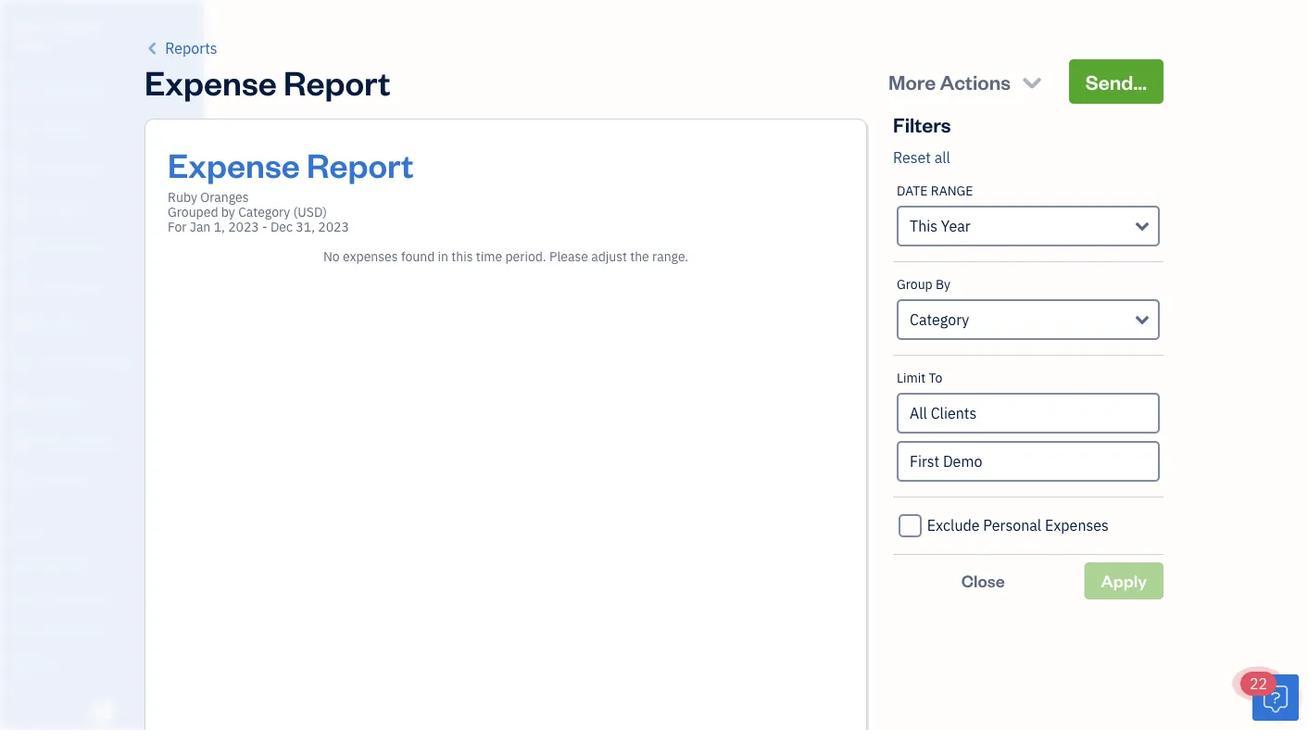 Task type: vqa. For each thing, say whether or not it's contained in the screenshot.
please
yes



Task type: describe. For each thing, give the bounding box(es) containing it.
this
[[452, 248, 473, 265]]

reports
[[165, 38, 217, 58]]

bank
[[14, 625, 41, 640]]

found
[[401, 248, 435, 265]]

usd
[[298, 203, 323, 221]]

more actions button
[[872, 59, 1062, 104]]

more
[[888, 68, 936, 95]]

limit to element
[[893, 356, 1164, 498]]

expenses
[[1045, 516, 1109, 535]]

settings
[[14, 659, 56, 675]]

filters
[[893, 111, 951, 137]]

members
[[45, 556, 95, 572]]

more actions
[[888, 68, 1011, 95]]

expense for expense report
[[145, 59, 277, 103]]

reset all
[[893, 148, 951, 167]]

bank connections link
[[5, 617, 198, 650]]

items
[[14, 591, 43, 606]]

22 button
[[1241, 672, 1299, 721]]

by
[[221, 203, 235, 221]]

report for expense report ruby oranges grouped by category ( usd ) for jan 1, 2023 - dec 31, 2023
[[307, 142, 414, 186]]

date range
[[897, 182, 973, 199]]

the
[[630, 248, 649, 265]]

ruby inside ruby oranges owner
[[15, 17, 47, 35]]

connections
[[43, 625, 109, 640]]

reset
[[893, 148, 931, 167]]

reports button
[[145, 37, 217, 59]]

send… button
[[1069, 59, 1164, 104]]

settings link
[[5, 651, 198, 684]]

)
[[323, 203, 327, 221]]

send…
[[1086, 68, 1147, 95]]

1,
[[214, 218, 225, 235]]

personal
[[983, 516, 1042, 535]]

exclude
[[927, 516, 980, 535]]

oranges inside expense report ruby oranges grouped by category ( usd ) for jan 1, 2023 - dec 31, 2023
[[200, 189, 249, 206]]

31,
[[296, 218, 315, 235]]

in
[[438, 248, 448, 265]]

Date Range field
[[897, 206, 1160, 246]]

items and services link
[[5, 583, 198, 615]]

group
[[897, 276, 933, 293]]

1 2023 from the left
[[228, 218, 259, 235]]

to
[[929, 369, 943, 386]]

-
[[262, 218, 267, 235]]

estimate image
[[12, 160, 34, 179]]

client image
[[12, 121, 34, 140]]

group by
[[897, 276, 951, 293]]

(
[[293, 203, 298, 221]]

Group By field
[[897, 299, 1160, 340]]



Task type: locate. For each thing, give the bounding box(es) containing it.
jan
[[190, 218, 211, 235]]

expense image
[[12, 277, 34, 296]]

chevronleft image
[[145, 37, 162, 59]]

1 vertical spatial expense
[[168, 142, 300, 186]]

time
[[476, 248, 502, 265]]

expense up by
[[168, 142, 300, 186]]

0 horizontal spatial category
[[238, 203, 290, 221]]

for
[[168, 218, 187, 235]]

0 vertical spatial category
[[238, 203, 290, 221]]

0 vertical spatial expense
[[145, 59, 277, 103]]

category left (
[[238, 203, 290, 221]]

expense inside expense report ruby oranges grouped by category ( usd ) for jan 1, 2023 - dec 31, 2023
[[168, 142, 300, 186]]

category inside field
[[910, 310, 969, 329]]

limit to
[[897, 369, 943, 386]]

0 horizontal spatial 2023
[[228, 218, 259, 235]]

money image
[[12, 394, 34, 412]]

expense
[[145, 59, 277, 103], [168, 142, 300, 186]]

ruby inside expense report ruby oranges grouped by category ( usd ) for jan 1, 2023 - dec 31, 2023
[[168, 189, 197, 206]]

1 horizontal spatial 2023
[[318, 218, 349, 235]]

ruby oranges owner
[[15, 17, 102, 52]]

2023 left -
[[228, 218, 259, 235]]

1 vertical spatial category
[[910, 310, 969, 329]]

close button
[[893, 562, 1073, 599]]

report for expense report
[[283, 59, 390, 103]]

1 vertical spatial ruby
[[168, 189, 197, 206]]

group by element
[[893, 262, 1164, 356]]

Client text field
[[899, 395, 1158, 432]]

this year
[[910, 216, 971, 236]]

all
[[935, 148, 951, 167]]

actions
[[940, 68, 1011, 95]]

report image
[[12, 472, 34, 490]]

category
[[238, 203, 290, 221], [910, 310, 969, 329]]

ruby up owner
[[15, 17, 47, 35]]

oranges inside ruby oranges owner
[[50, 17, 102, 35]]

apps
[[14, 522, 41, 537]]

payment image
[[12, 238, 34, 257]]

oranges
[[50, 17, 102, 35], [200, 189, 249, 206]]

1 horizontal spatial category
[[910, 310, 969, 329]]

apps link
[[5, 514, 198, 547]]

oranges up owner
[[50, 17, 102, 35]]

by
[[936, 276, 951, 293]]

oranges up 1, at the left of the page
[[200, 189, 249, 206]]

category inside expense report ruby oranges grouped by category ( usd ) for jan 1, 2023 - dec 31, 2023
[[238, 203, 290, 221]]

year
[[941, 216, 971, 236]]

expenses
[[343, 248, 398, 265]]

main element
[[0, 0, 250, 730]]

0 vertical spatial ruby
[[15, 17, 47, 35]]

bank connections
[[14, 625, 109, 640]]

limit
[[897, 369, 926, 386]]

services
[[67, 591, 112, 606]]

period.
[[505, 248, 546, 265]]

this
[[910, 216, 938, 236]]

close
[[962, 570, 1005, 592]]

expense report
[[145, 59, 390, 103]]

owner
[[15, 37, 52, 52]]

exclude personal expenses
[[927, 516, 1109, 535]]

team members
[[14, 556, 95, 572]]

grouped
[[168, 203, 218, 221]]

expense down reports
[[145, 59, 277, 103]]

date
[[897, 182, 928, 199]]

dashboard image
[[12, 82, 34, 101]]

chevrondown image
[[1019, 69, 1045, 95]]

2023
[[228, 218, 259, 235], [318, 218, 349, 235]]

2023 right the 31, at the left
[[318, 218, 349, 235]]

items and services
[[14, 591, 112, 606]]

range
[[931, 182, 973, 199]]

adjust
[[591, 248, 627, 265]]

22
[[1250, 674, 1268, 694]]

0 horizontal spatial ruby
[[15, 17, 47, 35]]

invoice image
[[12, 199, 34, 218]]

timer image
[[12, 355, 34, 373]]

and
[[45, 591, 64, 606]]

report inside expense report ruby oranges grouped by category ( usd ) for jan 1, 2023 - dec 31, 2023
[[307, 142, 414, 186]]

Project text field
[[899, 443, 1158, 480]]

dec
[[270, 218, 293, 235]]

range.
[[652, 248, 689, 265]]

reset all button
[[893, 146, 951, 169]]

1 horizontal spatial oranges
[[200, 189, 249, 206]]

chart image
[[12, 433, 34, 451]]

report
[[283, 59, 390, 103], [307, 142, 414, 186]]

date range element
[[893, 169, 1164, 262]]

freshbooks image
[[87, 700, 117, 723]]

project image
[[12, 316, 34, 334]]

please
[[549, 248, 588, 265]]

team
[[14, 556, 43, 572]]

category down by
[[910, 310, 969, 329]]

resource center badge image
[[1253, 675, 1299, 721]]

2 2023 from the left
[[318, 218, 349, 235]]

team members link
[[5, 549, 198, 581]]

expense for expense report ruby oranges grouped by category ( usd ) for jan 1, 2023 - dec 31, 2023
[[168, 142, 300, 186]]

1 vertical spatial oranges
[[200, 189, 249, 206]]

1 horizontal spatial ruby
[[168, 189, 197, 206]]

0 horizontal spatial oranges
[[50, 17, 102, 35]]

no
[[323, 248, 340, 265]]

1 vertical spatial report
[[307, 142, 414, 186]]

0 vertical spatial oranges
[[50, 17, 102, 35]]

no expenses found in this time period. please adjust the range.
[[323, 248, 689, 265]]

ruby
[[15, 17, 47, 35], [168, 189, 197, 206]]

expense report ruby oranges grouped by category ( usd ) for jan 1, 2023 - dec 31, 2023
[[168, 142, 414, 235]]

ruby up for on the left
[[168, 189, 197, 206]]

0 vertical spatial report
[[283, 59, 390, 103]]



